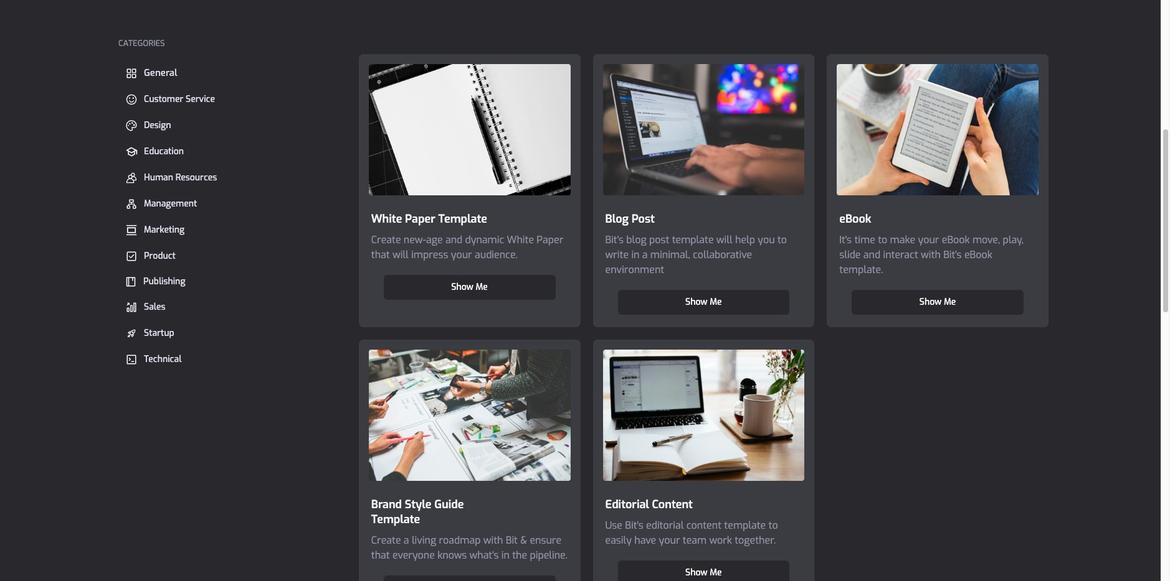 Task type: vqa. For each thing, say whether or not it's contained in the screenshot.
Media
no



Task type: locate. For each thing, give the bounding box(es) containing it.
0 horizontal spatial and
[[445, 234, 462, 247]]

and
[[445, 234, 462, 247], [863, 249, 881, 262]]

brand
[[371, 498, 402, 513]]

template up together.
[[724, 520, 766, 533]]

your inside use bit's editorial content template to easily have your team work together.
[[659, 535, 680, 548]]

audience.
[[475, 249, 518, 262]]

1 horizontal spatial with
[[921, 249, 941, 262]]

me for editorial content
[[710, 568, 722, 580]]

with up what's
[[483, 535, 503, 548]]

show me down team
[[685, 568, 722, 580]]

will up collaborative
[[716, 234, 733, 247]]

1 horizontal spatial will
[[716, 234, 733, 247]]

pipeline.
[[530, 550, 568, 563]]

show down "create new-age and dynamic white paper that will impress your audience."
[[451, 282, 473, 294]]

show for ebook
[[920, 297, 942, 309]]

template
[[672, 234, 714, 247], [724, 520, 766, 533]]

template
[[438, 212, 487, 227], [371, 513, 420, 528]]

with inside the it's time to make your ebook move, play, slide and interact with bit's ebook template.
[[921, 249, 941, 262]]

and inside "create new-age and dynamic white paper that will impress your audience."
[[445, 234, 462, 247]]

to up together.
[[769, 520, 778, 533]]

1 that from the top
[[371, 249, 390, 262]]

me down audience.
[[476, 282, 488, 294]]

show me down the it's time to make your ebook move, play, slide and interact with bit's ebook template.
[[920, 297, 956, 309]]

bit's
[[605, 234, 624, 247], [943, 249, 962, 262], [625, 520, 644, 533]]

living
[[412, 535, 436, 548]]

together.
[[735, 535, 776, 548]]

1 horizontal spatial template
[[438, 212, 487, 227]]

1 vertical spatial white
[[507, 234, 534, 247]]

to
[[778, 234, 787, 247], [878, 234, 887, 247], [769, 520, 778, 533]]

1 vertical spatial bit's
[[943, 249, 962, 262]]

in up environment
[[631, 249, 640, 262]]

me down work
[[710, 568, 722, 580]]

ebook
[[839, 212, 871, 227], [942, 234, 970, 247], [965, 249, 992, 262]]

human
[[144, 172, 173, 184]]

1 horizontal spatial and
[[863, 249, 881, 262]]

1 vertical spatial paper
[[537, 234, 563, 247]]

time
[[855, 234, 875, 247]]

0 horizontal spatial will
[[393, 249, 409, 262]]

1 horizontal spatial bit's
[[625, 520, 644, 533]]

0 vertical spatial bit's
[[605, 234, 624, 247]]

and down time
[[863, 249, 881, 262]]

0 horizontal spatial a
[[404, 535, 409, 548]]

1 vertical spatial in
[[501, 550, 510, 563]]

publishing
[[143, 276, 185, 288]]

me for white paper template
[[476, 282, 488, 294]]

a down blog
[[642, 249, 648, 262]]

0 vertical spatial create
[[371, 234, 401, 247]]

1 vertical spatial will
[[393, 249, 409, 262]]

white paper template by bit.ai image
[[359, 54, 580, 206]]

create for white paper template
[[371, 234, 401, 247]]

will down new-
[[393, 249, 409, 262]]

post
[[632, 212, 655, 227]]

in left the the
[[501, 550, 510, 563]]

1 horizontal spatial paper
[[537, 234, 563, 247]]

post
[[649, 234, 669, 247]]

2 create from the top
[[371, 535, 401, 548]]

bit's right interact
[[943, 249, 962, 262]]

0 vertical spatial that
[[371, 249, 390, 262]]

0 vertical spatial your
[[918, 234, 939, 247]]

content
[[652, 498, 693, 513]]

help
[[735, 234, 755, 247]]

1 horizontal spatial white
[[507, 234, 534, 247]]

it's time to make your ebook move, play, slide and interact with bit's ebook template.
[[839, 234, 1024, 277]]

design link
[[118, 115, 340, 136]]

what's
[[469, 550, 499, 563]]

technical link
[[118, 350, 340, 371]]

and right age
[[445, 234, 462, 247]]

show down bit's blog post template will help you to write in a minimal, collaborative environment
[[685, 297, 708, 309]]

that left impress
[[371, 249, 390, 262]]

2 horizontal spatial bit's
[[943, 249, 962, 262]]

0 vertical spatial in
[[631, 249, 640, 262]]

0 horizontal spatial template
[[371, 513, 420, 528]]

show down team
[[685, 568, 708, 580]]

2 vertical spatial ebook
[[965, 249, 992, 262]]

1 horizontal spatial in
[[631, 249, 640, 262]]

1 create from the top
[[371, 234, 401, 247]]

age
[[426, 234, 443, 247]]

use
[[605, 520, 622, 533]]

0 vertical spatial with
[[921, 249, 941, 262]]

publishing link
[[118, 272, 340, 292]]

template up minimal, at top
[[672, 234, 714, 247]]

with right interact
[[921, 249, 941, 262]]

editorial
[[646, 520, 684, 533]]

2 that from the top
[[371, 550, 390, 563]]

general link
[[118, 62, 340, 84]]

1 vertical spatial template
[[371, 513, 420, 528]]

startup link
[[118, 323, 340, 345]]

2 horizontal spatial your
[[918, 234, 939, 247]]

that inside the create a living roadmap with bit & ensure that everyone knows what's in the pipeline.
[[371, 550, 390, 563]]

bit
[[506, 535, 518, 548]]

with
[[921, 249, 941, 262], [483, 535, 503, 548]]

template up "create new-age and dynamic white paper that will impress your audience."
[[438, 212, 487, 227]]

resources
[[176, 172, 217, 184]]

2 vertical spatial your
[[659, 535, 680, 548]]

template inside "brand style guide template"
[[371, 513, 420, 528]]

0 horizontal spatial template
[[672, 234, 714, 247]]

customer service link
[[118, 89, 340, 110]]

you
[[758, 234, 775, 247]]

team
[[683, 535, 707, 548]]

with inside the create a living roadmap with bit & ensure that everyone knows what's in the pipeline.
[[483, 535, 503, 548]]

ebook up time
[[839, 212, 871, 227]]

in
[[631, 249, 640, 262], [501, 550, 510, 563]]

a inside the create a living roadmap with bit & ensure that everyone knows what's in the pipeline.
[[404, 535, 409, 548]]

blog
[[605, 212, 629, 227]]

1 horizontal spatial a
[[642, 249, 648, 262]]

your right make
[[918, 234, 939, 247]]

show me
[[451, 282, 488, 294], [685, 297, 722, 309], [920, 297, 956, 309], [685, 568, 722, 580]]

show me down "create new-age and dynamic white paper that will impress your audience."
[[451, 282, 488, 294]]

0 vertical spatial paper
[[405, 212, 435, 227]]

everyone
[[393, 550, 435, 563]]

show down the it's time to make your ebook move, play, slide and interact with bit's ebook template.
[[920, 297, 942, 309]]

your
[[918, 234, 939, 247], [451, 249, 472, 262], [659, 535, 680, 548]]

guide
[[434, 498, 464, 513]]

sales
[[144, 302, 165, 313]]

show
[[451, 282, 473, 294], [685, 297, 708, 309], [920, 297, 942, 309], [685, 568, 708, 580]]

a
[[642, 249, 648, 262], [404, 535, 409, 548]]

show for editorial content
[[685, 568, 708, 580]]

show me down bit's blog post template will help you to write in a minimal, collaborative environment
[[685, 297, 722, 309]]

easily
[[605, 535, 632, 548]]

white
[[371, 212, 402, 227], [507, 234, 534, 247]]

0 vertical spatial a
[[642, 249, 648, 262]]

0 horizontal spatial with
[[483, 535, 503, 548]]

move,
[[973, 234, 1000, 247]]

will
[[716, 234, 733, 247], [393, 249, 409, 262]]

create for brand style guide
[[371, 535, 401, 548]]

create left new-
[[371, 234, 401, 247]]

0 vertical spatial white
[[371, 212, 402, 227]]

1 vertical spatial a
[[404, 535, 409, 548]]

1 vertical spatial ebook
[[942, 234, 970, 247]]

1 vertical spatial create
[[371, 535, 401, 548]]

your down editorial
[[659, 535, 680, 548]]

template inside bit's blog post template will help you to write in a minimal, collaborative environment
[[672, 234, 714, 247]]

it's
[[839, 234, 852, 247]]

create inside the create a living roadmap with bit & ensure that everyone knows what's in the pipeline.
[[371, 535, 401, 548]]

white paper template
[[371, 212, 487, 227]]

me down collaborative
[[710, 297, 722, 309]]

bit's up write
[[605, 234, 624, 247]]

customer service
[[144, 93, 215, 105]]

general
[[144, 67, 177, 79]]

template up living
[[371, 513, 420, 528]]

template inside use bit's editorial content template to easily have your team work together.
[[724, 520, 766, 533]]

create
[[371, 234, 401, 247], [371, 535, 401, 548]]

1 vertical spatial your
[[451, 249, 472, 262]]

ensure
[[530, 535, 561, 548]]

to right you
[[778, 234, 787, 247]]

1 vertical spatial and
[[863, 249, 881, 262]]

play,
[[1003, 234, 1024, 247]]

0 vertical spatial and
[[445, 234, 462, 247]]

that
[[371, 249, 390, 262], [371, 550, 390, 563]]

me down the it's time to make your ebook move, play, slide and interact with bit's ebook template.
[[944, 297, 956, 309]]

0 horizontal spatial in
[[501, 550, 510, 563]]

ebook left move,
[[942, 234, 970, 247]]

0 vertical spatial will
[[716, 234, 733, 247]]

your down "dynamic" at the left of the page
[[451, 249, 472, 262]]

me
[[476, 282, 488, 294], [710, 297, 722, 309], [944, 297, 956, 309], [710, 568, 722, 580]]

0 vertical spatial template
[[672, 234, 714, 247]]

1 horizontal spatial your
[[659, 535, 680, 548]]

editorial content template by bit.ai image
[[593, 340, 815, 492]]

style
[[405, 498, 431, 513]]

ebook down move,
[[965, 249, 992, 262]]

that left the everyone
[[371, 550, 390, 563]]

0 horizontal spatial bit's
[[605, 234, 624, 247]]

create inside "create new-age and dynamic white paper that will impress your audience."
[[371, 234, 401, 247]]

0 horizontal spatial your
[[451, 249, 472, 262]]

1 vertical spatial that
[[371, 550, 390, 563]]

product
[[144, 250, 176, 262]]

2 vertical spatial bit's
[[625, 520, 644, 533]]

a up the everyone
[[404, 535, 409, 548]]

1 vertical spatial template
[[724, 520, 766, 533]]

customer
[[144, 93, 183, 105]]

1 vertical spatial with
[[483, 535, 503, 548]]

paper inside "create new-age and dynamic white paper that will impress your audience."
[[537, 234, 563, 247]]

bit's inside bit's blog post template will help you to write in a minimal, collaborative environment
[[605, 234, 624, 247]]

blog post template by bit.ai image
[[593, 54, 815, 206]]

create up the everyone
[[371, 535, 401, 548]]

to right time
[[878, 234, 887, 247]]

bit's up have
[[625, 520, 644, 533]]

paper
[[405, 212, 435, 227], [537, 234, 563, 247]]

knows
[[438, 550, 467, 563]]

use bit's editorial content template to easily have your team work together.
[[605, 520, 778, 548]]

human resources
[[144, 172, 217, 184]]

create new-age and dynamic white paper that will impress your audience.
[[371, 234, 563, 262]]

1 horizontal spatial template
[[724, 520, 766, 533]]



Task type: describe. For each thing, give the bounding box(es) containing it.
design
[[144, 120, 171, 131]]

service
[[186, 93, 215, 105]]

marketing
[[144, 224, 184, 236]]

will inside bit's blog post template will help you to write in a minimal, collaborative environment
[[716, 234, 733, 247]]

0 vertical spatial template
[[438, 212, 487, 227]]

ebook template by bit.ai image
[[827, 54, 1049, 206]]

content
[[686, 520, 722, 533]]

education link
[[118, 141, 340, 163]]

blog
[[626, 234, 647, 247]]

show for white paper template
[[451, 282, 473, 294]]

show me for editorial content
[[685, 568, 722, 580]]

to inside use bit's editorial content template to easily have your team work together.
[[769, 520, 778, 533]]

startup
[[144, 328, 174, 340]]

brand style guide template by bit.ai image
[[359, 340, 580, 492]]

editorial
[[605, 498, 649, 513]]

create a living roadmap with bit & ensure that everyone knows what's in the pipeline.
[[371, 535, 568, 563]]

to inside the it's time to make your ebook move, play, slide and interact with bit's ebook template.
[[878, 234, 887, 247]]

environment
[[605, 264, 664, 277]]

0 vertical spatial ebook
[[839, 212, 871, 227]]

show me for white paper template
[[451, 282, 488, 294]]

slide
[[839, 249, 861, 262]]

brand style guide template
[[371, 498, 464, 528]]

new-
[[404, 234, 426, 247]]

product link
[[118, 246, 340, 267]]

0 horizontal spatial white
[[371, 212, 402, 227]]

bit's inside use bit's editorial content template to easily have your team work together.
[[625, 520, 644, 533]]

impress
[[411, 249, 448, 262]]

show for blog post
[[685, 297, 708, 309]]

show me for blog post
[[685, 297, 722, 309]]

marketing link
[[118, 220, 340, 241]]

management
[[144, 198, 197, 210]]

the
[[512, 550, 527, 563]]

technical
[[144, 354, 182, 366]]

work
[[709, 535, 732, 548]]

interact
[[883, 249, 918, 262]]

dynamic
[[465, 234, 504, 247]]

0 horizontal spatial paper
[[405, 212, 435, 227]]

your inside the it's time to make your ebook move, play, slide and interact with bit's ebook template.
[[918, 234, 939, 247]]

that inside "create new-age and dynamic white paper that will impress your audience."
[[371, 249, 390, 262]]

me for blog post
[[710, 297, 722, 309]]

make
[[890, 234, 915, 247]]

editorial content
[[605, 498, 693, 513]]

will inside "create new-age and dynamic white paper that will impress your audience."
[[393, 249, 409, 262]]

me for ebook
[[944, 297, 956, 309]]

roadmap
[[439, 535, 481, 548]]

your inside "create new-age and dynamic white paper that will impress your audience."
[[451, 249, 472, 262]]

white inside "create new-age and dynamic white paper that will impress your audience."
[[507, 234, 534, 247]]

education
[[144, 146, 184, 158]]

and inside the it's time to make your ebook move, play, slide and interact with bit's ebook template.
[[863, 249, 881, 262]]

collaborative
[[693, 249, 752, 262]]

sales link
[[118, 297, 340, 318]]

categories
[[118, 38, 165, 49]]

in inside the create a living roadmap with bit & ensure that everyone knows what's in the pipeline.
[[501, 550, 510, 563]]

human resources link
[[118, 168, 340, 189]]

to inside bit's blog post template will help you to write in a minimal, collaborative environment
[[778, 234, 787, 247]]

&
[[520, 535, 527, 548]]

in inside bit's blog post template will help you to write in a minimal, collaborative environment
[[631, 249, 640, 262]]

management link
[[118, 194, 340, 215]]

have
[[634, 535, 656, 548]]

template.
[[839, 264, 883, 277]]

show me for ebook
[[920, 297, 956, 309]]

bit's inside the it's time to make your ebook move, play, slide and interact with bit's ebook template.
[[943, 249, 962, 262]]

a inside bit's blog post template will help you to write in a minimal, collaborative environment
[[642, 249, 648, 262]]

blog post
[[605, 212, 655, 227]]

bit's blog post template will help you to write in a minimal, collaborative environment
[[605, 234, 787, 277]]

write
[[605, 249, 629, 262]]

minimal,
[[650, 249, 690, 262]]



